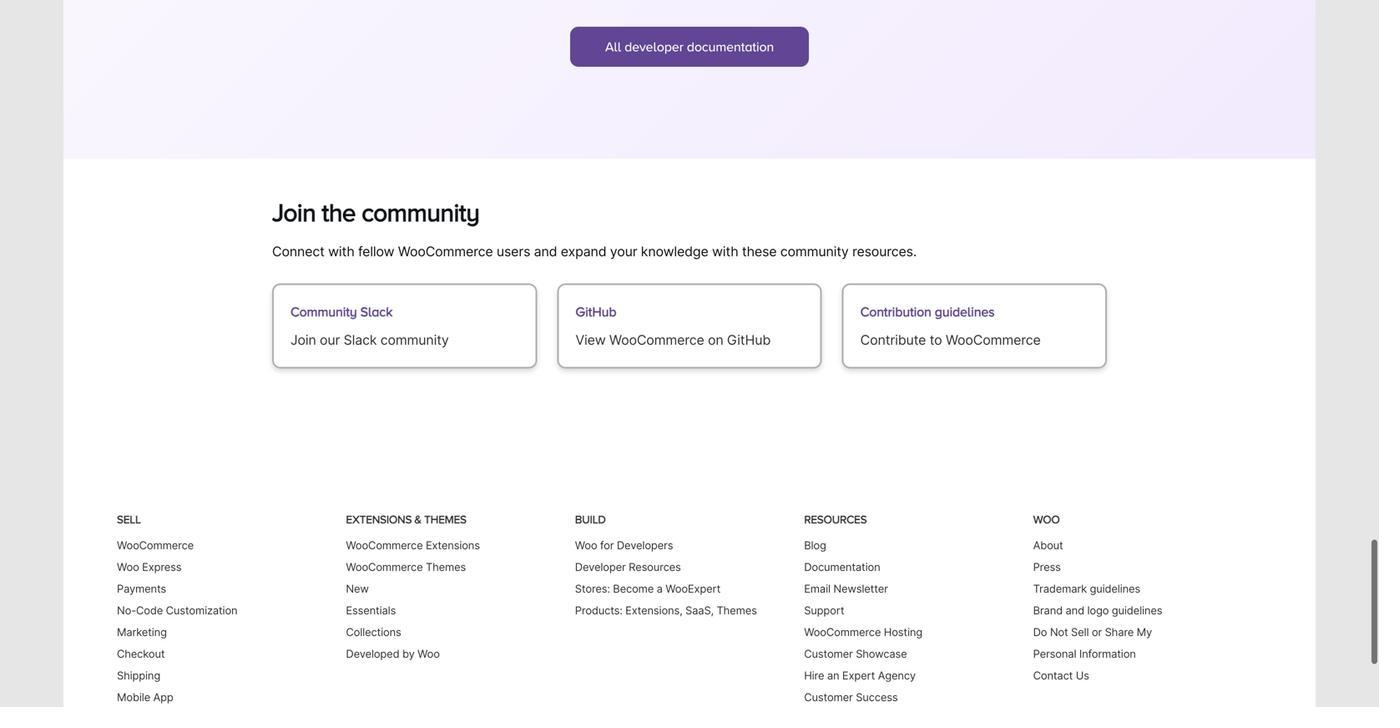 Task type: locate. For each thing, give the bounding box(es) containing it.
1 horizontal spatial with
[[712, 244, 739, 260]]

2 customer from the top
[[804, 691, 853, 704]]

sell
[[117, 513, 141, 526], [1072, 626, 1089, 639]]

resources.
[[853, 244, 917, 260]]

0 vertical spatial guidelines
[[935, 304, 995, 319]]

guidelines for contribution guidelines
[[935, 304, 995, 319]]

1 horizontal spatial sell
[[1072, 626, 1089, 639]]

knowledge
[[641, 244, 709, 260]]

guidelines up contribute to woocommerce at the right of page
[[935, 304, 995, 319]]

2 vertical spatial guidelines
[[1112, 604, 1163, 617]]

1 vertical spatial themes
[[426, 561, 466, 574]]

1 horizontal spatial extensions
[[426, 539, 480, 552]]

documentation link
[[804, 561, 881, 574]]

1 horizontal spatial github
[[727, 332, 771, 348]]

0 horizontal spatial github
[[576, 304, 617, 319]]

woo for woo
[[1034, 513, 1060, 526]]

to
[[930, 332, 943, 348]]

shipping link
[[117, 669, 160, 682]]

developers
[[617, 539, 673, 552]]

woocommerce hosting link
[[804, 626, 923, 639]]

woocommerce extensions
[[346, 539, 480, 552]]

woocommerce themes link
[[346, 561, 466, 574]]

email newsletter
[[804, 583, 888, 596]]

woo for developers link
[[575, 539, 673, 552]]

1 vertical spatial sell
[[1072, 626, 1089, 639]]

1 vertical spatial resources
[[629, 561, 681, 574]]

new
[[346, 583, 369, 596]]

guidelines up my
[[1112, 604, 1163, 617]]

community up the fellow
[[362, 198, 480, 226]]

woo for woo express
[[117, 561, 139, 574]]

&
[[415, 513, 422, 526]]

resources up blog link
[[804, 513, 867, 526]]

extensions up woocommerce themes
[[426, 539, 480, 552]]

woocommerce up new link
[[346, 561, 423, 574]]

0 vertical spatial sell
[[117, 513, 141, 526]]

slack right 'our'
[[344, 332, 377, 348]]

fellow
[[358, 244, 395, 260]]

0 horizontal spatial sell
[[117, 513, 141, 526]]

0 vertical spatial join
[[272, 198, 316, 226]]

themes right &
[[424, 513, 467, 526]]

developed by woo link
[[346, 648, 440, 661]]

and
[[534, 244, 557, 260], [1066, 604, 1085, 617]]

0 vertical spatial resources
[[804, 513, 867, 526]]

1 vertical spatial extensions
[[426, 539, 480, 552]]

resources up stores: become a wooexpert link
[[629, 561, 681, 574]]

connect
[[272, 244, 325, 260]]

0 horizontal spatial resources
[[629, 561, 681, 574]]

0 vertical spatial customer
[[804, 648, 853, 661]]

no-code customization
[[117, 604, 238, 617]]

contribute to woocommerce
[[861, 332, 1041, 348]]

customer up an
[[804, 648, 853, 661]]

github
[[576, 304, 617, 319], [727, 332, 771, 348]]

contact us link
[[1034, 669, 1090, 682]]

stores: become a wooexpert
[[575, 583, 721, 596]]

shipping
[[117, 669, 160, 682]]

woocommerce
[[398, 244, 493, 260], [610, 332, 705, 348], [946, 332, 1041, 348], [117, 539, 194, 552], [346, 539, 423, 552], [346, 561, 423, 574], [804, 626, 881, 639]]

payments
[[117, 583, 166, 596]]

1 vertical spatial guidelines
[[1090, 583, 1141, 596]]

1 customer from the top
[[804, 648, 853, 661]]

extensions left &
[[346, 513, 412, 526]]

products:
[[575, 604, 623, 617]]

users
[[497, 244, 531, 260]]

not
[[1051, 626, 1069, 639]]

1 horizontal spatial and
[[1066, 604, 1085, 617]]

github right on
[[727, 332, 771, 348]]

a wooexpert
[[657, 583, 721, 596]]

0 vertical spatial slack
[[360, 304, 393, 319]]

do
[[1034, 626, 1048, 639]]

email newsletter link
[[804, 583, 888, 596]]

view
[[576, 332, 606, 348]]

customer showcase
[[804, 648, 907, 661]]

trademark guidelines link
[[1034, 583, 1141, 596]]

these
[[742, 244, 777, 260]]

extensions,
[[626, 604, 683, 617]]

about link
[[1034, 539, 1064, 552]]

success
[[856, 691, 898, 704]]

woocommerce up customer showcase link
[[804, 626, 881, 639]]

community slack link
[[291, 302, 519, 322]]

woocommerce left users in the left top of the page
[[398, 244, 493, 260]]

our
[[320, 332, 340, 348]]

community down community slack link
[[381, 332, 449, 348]]

1 horizontal spatial resources
[[804, 513, 867, 526]]

share
[[1105, 626, 1134, 639]]

about
[[1034, 539, 1064, 552]]

developer
[[575, 561, 626, 574]]

developed
[[346, 648, 400, 661]]

woo express
[[117, 561, 182, 574]]

join up 'connect'
[[272, 198, 316, 226]]

woo left for
[[575, 539, 598, 552]]

1 vertical spatial join
[[291, 332, 316, 348]]

contribution
[[861, 304, 932, 319]]

community
[[362, 198, 480, 226], [781, 244, 849, 260], [381, 332, 449, 348]]

build
[[575, 513, 606, 526]]

marketing
[[117, 626, 167, 639]]

by
[[403, 648, 415, 661]]

guidelines
[[935, 304, 995, 319], [1090, 583, 1141, 596], [1112, 604, 1163, 617]]

products: extensions, saas, themes link
[[575, 604, 757, 617]]

0 horizontal spatial with
[[328, 244, 355, 260]]

no-code customization link
[[117, 604, 238, 617]]

slack up join our slack community
[[360, 304, 393, 319]]

1 vertical spatial customer
[[804, 691, 853, 704]]

with left these
[[712, 244, 739, 260]]

agency
[[878, 669, 916, 682]]

documentation
[[804, 561, 881, 574]]

brand and logo guidelines
[[1034, 604, 1163, 617]]

checkout
[[117, 648, 165, 661]]

expand
[[561, 244, 607, 260]]

guidelines up logo
[[1090, 583, 1141, 596]]

join left 'our'
[[291, 332, 316, 348]]

sell up the woocommerce link on the bottom left of the page
[[117, 513, 141, 526]]

expert
[[843, 669, 875, 682]]

0 horizontal spatial extensions
[[346, 513, 412, 526]]

customer showcase link
[[804, 648, 907, 661]]

woo up about
[[1034, 513, 1060, 526]]

do not sell or share my personal information
[[1034, 626, 1153, 661]]

slack
[[360, 304, 393, 319], [344, 332, 377, 348]]

woo up 'payments' link at the left of the page
[[117, 561, 139, 574]]

trademark guidelines
[[1034, 583, 1141, 596]]

woo right the by
[[418, 648, 440, 661]]

customer down an
[[804, 691, 853, 704]]

resources
[[804, 513, 867, 526], [629, 561, 681, 574]]

collections link
[[346, 626, 401, 639]]

with left the fellow
[[328, 244, 355, 260]]

community right these
[[781, 244, 849, 260]]

themes down woocommerce extensions
[[426, 561, 466, 574]]

0 horizontal spatial and
[[534, 244, 557, 260]]

and right users in the left top of the page
[[534, 244, 557, 260]]

github up view
[[576, 304, 617, 319]]

woocommerce down github link
[[610, 332, 705, 348]]

sell left or at the bottom of the page
[[1072, 626, 1089, 639]]

community
[[291, 304, 357, 319]]

and left logo
[[1066, 604, 1085, 617]]

all developer documentation link
[[570, 27, 809, 67]]



Task type: describe. For each thing, give the bounding box(es) containing it.
woo for woo for developers
[[575, 539, 598, 552]]

mobile app link
[[117, 691, 173, 704]]

0 vertical spatial extensions
[[346, 513, 412, 526]]

woocommerce up woo express
[[117, 539, 194, 552]]

woocommerce link
[[117, 539, 194, 552]]

app
[[153, 691, 173, 704]]

email
[[804, 583, 831, 596]]

join the community
[[272, 198, 480, 226]]

essentials
[[346, 604, 396, 617]]

your
[[610, 244, 638, 260]]

customer for customer showcase
[[804, 648, 853, 661]]

brand
[[1034, 604, 1063, 617]]

join for join the community
[[272, 198, 316, 226]]

mobile app
[[117, 691, 173, 704]]

press link
[[1034, 561, 1061, 574]]

1 vertical spatial and
[[1066, 604, 1085, 617]]

0 vertical spatial community
[[362, 198, 480, 226]]

for
[[600, 539, 614, 552]]

woo for developers
[[575, 539, 673, 552]]

stores: become a wooexpert link
[[575, 583, 721, 596]]

woo express link
[[117, 561, 182, 574]]

all developer documentation
[[605, 39, 774, 54]]

contribution guidelines link
[[861, 302, 1089, 322]]

showcase
[[856, 648, 907, 661]]

us
[[1076, 669, 1090, 682]]

contribute
[[861, 332, 926, 348]]

customer for customer success
[[804, 691, 853, 704]]

woocommerce hosting
[[804, 626, 923, 639]]

customer success link
[[804, 691, 898, 704]]

contact
[[1034, 669, 1073, 682]]

on
[[708, 332, 724, 348]]

documentation
[[687, 39, 774, 54]]

trademark
[[1034, 583, 1087, 596]]

hire an expert agency
[[804, 669, 916, 682]]

support
[[804, 604, 845, 617]]

1 with from the left
[[328, 244, 355, 260]]

extensions & themes
[[346, 513, 467, 526]]

1 vertical spatial slack
[[344, 332, 377, 348]]

support link
[[804, 604, 845, 617]]

personal information
[[1034, 648, 1136, 661]]

saas, themes
[[686, 604, 757, 617]]

0 vertical spatial themes
[[424, 513, 467, 526]]

1 vertical spatial github
[[727, 332, 771, 348]]

developed by woo
[[346, 648, 440, 661]]

hosting
[[884, 626, 923, 639]]

woocommerce extensions link
[[346, 539, 480, 552]]

contact us
[[1034, 669, 1090, 682]]

checkout link
[[117, 648, 165, 661]]

woocommerce up 'woocommerce themes' 'link'
[[346, 539, 423, 552]]

developer resources
[[575, 561, 681, 574]]

0 vertical spatial and
[[534, 244, 557, 260]]

or
[[1092, 626, 1103, 639]]

view woocommerce on github
[[576, 332, 771, 348]]

essentials link
[[346, 604, 396, 617]]

products: extensions, saas, themes
[[575, 604, 757, 617]]

blog link
[[804, 539, 827, 552]]

hire an expert agency link
[[804, 669, 916, 682]]

all
[[605, 39, 621, 54]]

woocommerce themes
[[346, 561, 466, 574]]

stores:
[[575, 583, 610, 596]]

1 vertical spatial community
[[781, 244, 849, 260]]

sell inside do not sell or share my personal information
[[1072, 626, 1089, 639]]

community slack
[[291, 304, 393, 319]]

express
[[142, 561, 182, 574]]

2 with from the left
[[712, 244, 739, 260]]

become
[[613, 583, 654, 596]]

contribution guidelines
[[861, 304, 995, 319]]

woocommerce down 'contribution guidelines' link
[[946, 332, 1041, 348]]

logo
[[1088, 604, 1109, 617]]

2 vertical spatial community
[[381, 332, 449, 348]]

blog
[[804, 539, 827, 552]]

join our slack community
[[291, 332, 449, 348]]

my
[[1137, 626, 1153, 639]]

developer
[[625, 39, 684, 54]]

marketing link
[[117, 626, 167, 639]]

customization
[[166, 604, 238, 617]]

newsletter
[[834, 583, 888, 596]]

developer resources link
[[575, 561, 681, 574]]

guidelines for trademark guidelines
[[1090, 583, 1141, 596]]

the
[[322, 198, 356, 226]]

0 vertical spatial github
[[576, 304, 617, 319]]

code
[[136, 604, 163, 617]]

customer success
[[804, 691, 898, 704]]

payments link
[[117, 583, 166, 596]]

no-
[[117, 604, 136, 617]]

join for join our slack community
[[291, 332, 316, 348]]

collections
[[346, 626, 401, 639]]



Task type: vqa. For each thing, say whether or not it's contained in the screenshot.
1st 'to' from left
no



